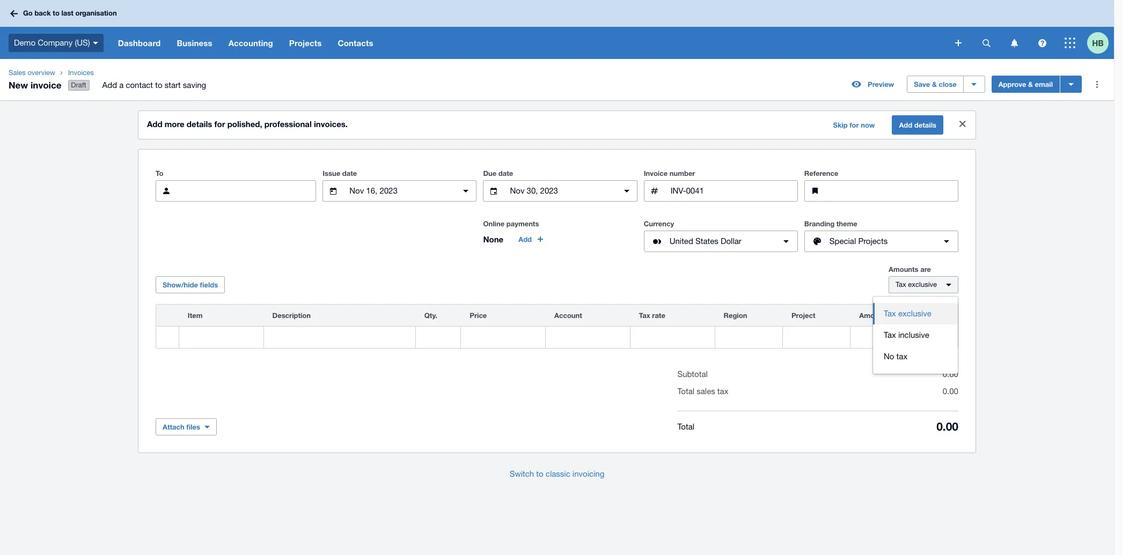 Task type: locate. For each thing, give the bounding box(es) containing it.
0 horizontal spatial to
[[53, 9, 60, 17]]

for
[[215, 119, 225, 129], [850, 121, 860, 129]]

2 vertical spatial to
[[537, 470, 544, 479]]

details inside button
[[915, 121, 937, 129]]

date right issue
[[343, 169, 357, 178]]

projects
[[289, 38, 322, 48], [859, 237, 888, 246]]

skip for now button
[[827, 117, 882, 134]]

list box containing tax exclusive
[[874, 297, 959, 374]]

0 horizontal spatial &
[[933, 80, 938, 89]]

tax exclusive
[[896, 281, 938, 289], [884, 309, 932, 319]]

1 horizontal spatial details
[[915, 121, 937, 129]]

Invoice number text field
[[670, 181, 798, 201]]

currency
[[644, 220, 675, 228]]

svg image
[[1065, 38, 1076, 48]]

1 horizontal spatial projects
[[859, 237, 888, 246]]

tax up the amount field
[[884, 309, 897, 319]]

1 vertical spatial projects
[[859, 237, 888, 246]]

due date
[[484, 169, 514, 178]]

special projects button
[[805, 231, 959, 252]]

0 vertical spatial projects
[[289, 38, 322, 48]]

tax inside tax exclusive button
[[884, 309, 897, 319]]

more invoice options image
[[1087, 74, 1108, 95]]

sales overview
[[9, 69, 55, 77]]

1 vertical spatial total
[[678, 422, 695, 432]]

add down payments
[[519, 235, 532, 244]]

Inventory item text field
[[179, 328, 263, 348]]

account
[[555, 312, 583, 320]]

tax right no on the bottom right of page
[[897, 352, 908, 361]]

Due date text field
[[509, 181, 612, 201]]

classic
[[546, 470, 571, 479]]

2 date from the left
[[499, 169, 514, 178]]

0 horizontal spatial for
[[215, 119, 225, 129]]

subtotal
[[678, 370, 708, 379]]

new invoice
[[9, 79, 61, 91]]

online payments
[[484, 220, 539, 228]]

projects left contacts
[[289, 38, 322, 48]]

show/hide
[[163, 281, 198, 290]]

item
[[188, 312, 203, 320]]

tax inside tax exclusive popup button
[[896, 281, 907, 289]]

add
[[102, 81, 117, 90], [147, 119, 163, 129], [900, 121, 913, 129], [519, 235, 532, 244]]

0 vertical spatial tax exclusive
[[896, 281, 938, 289]]

add for add a contact to start saving
[[102, 81, 117, 90]]

tax
[[896, 281, 907, 289], [884, 309, 897, 319], [639, 312, 651, 320], [884, 331, 897, 340]]

invoice line item list element
[[156, 305, 959, 349]]

approve
[[999, 80, 1027, 89]]

date for due date
[[499, 169, 514, 178]]

Reference text field
[[831, 181, 959, 201]]

contacts button
[[330, 27, 382, 59]]

0 vertical spatial total
[[678, 387, 695, 396]]

None field
[[179, 327, 263, 349]]

2 vertical spatial 0.00
[[937, 421, 959, 434]]

tax rate
[[639, 312, 666, 320]]

1 & from the left
[[933, 80, 938, 89]]

for left now
[[850, 121, 860, 129]]

1 horizontal spatial &
[[1029, 80, 1034, 89]]

0 horizontal spatial details
[[187, 119, 212, 129]]

1 total from the top
[[678, 387, 695, 396]]

tax exclusive inside button
[[884, 309, 932, 319]]

1 date from the left
[[343, 169, 357, 178]]

a
[[119, 81, 124, 90]]

2 & from the left
[[1029, 80, 1034, 89]]

tax left rate
[[639, 312, 651, 320]]

description
[[273, 312, 311, 320]]

now
[[861, 121, 876, 129]]

inclusive
[[899, 331, 930, 340]]

total down subtotal
[[678, 387, 695, 396]]

to left "start"
[[155, 81, 162, 90]]

to inside button
[[537, 470, 544, 479]]

exclusive down 'are'
[[909, 281, 938, 289]]

0 vertical spatial to
[[53, 9, 60, 17]]

To text field
[[182, 181, 316, 201]]

tax exclusive inside popup button
[[896, 281, 938, 289]]

details left 'close' icon
[[915, 121, 937, 129]]

add inside button
[[900, 121, 913, 129]]

save & close
[[915, 80, 957, 89]]

1 horizontal spatial tax
[[897, 352, 908, 361]]

& right the save
[[933, 80, 938, 89]]

navigation containing dashboard
[[110, 27, 948, 59]]

projects right special
[[859, 237, 888, 246]]

approve & email button
[[992, 76, 1061, 93]]

tax down "amounts"
[[896, 281, 907, 289]]

tax
[[897, 352, 908, 361], [718, 387, 729, 396]]

amounts
[[889, 265, 919, 274]]

new
[[9, 79, 28, 91]]

close image
[[953, 113, 974, 135]]

email
[[1036, 80, 1054, 89]]

add left a
[[102, 81, 117, 90]]

hb
[[1093, 38, 1105, 48]]

1 vertical spatial to
[[155, 81, 162, 90]]

add inside "button"
[[519, 235, 532, 244]]

1 vertical spatial 0.00
[[943, 387, 959, 396]]

show/hide fields button
[[156, 277, 225, 294]]

tax right "sales"
[[718, 387, 729, 396]]

& left "email"
[[1029, 80, 1034, 89]]

tax inclusive button
[[874, 325, 959, 346]]

date right due
[[499, 169, 514, 178]]

list box
[[874, 297, 959, 374]]

switch to classic invoicing
[[510, 470, 605, 479]]

invoicing
[[573, 470, 605, 479]]

to
[[53, 9, 60, 17], [155, 81, 162, 90], [537, 470, 544, 479]]

0 horizontal spatial tax
[[718, 387, 729, 396]]

issue
[[323, 169, 341, 178]]

to left last
[[53, 9, 60, 17]]

1 horizontal spatial date
[[499, 169, 514, 178]]

0 vertical spatial tax
[[897, 352, 908, 361]]

draft
[[71, 81, 86, 89]]

banner
[[0, 0, 1115, 59]]

date
[[343, 169, 357, 178], [499, 169, 514, 178]]

0 vertical spatial 0.00
[[943, 370, 959, 379]]

0 horizontal spatial date
[[343, 169, 357, 178]]

0 vertical spatial exclusive
[[909, 281, 938, 289]]

2 horizontal spatial to
[[537, 470, 544, 479]]

1 horizontal spatial for
[[850, 121, 860, 129]]

no tax
[[884, 352, 908, 361]]

exclusive
[[909, 281, 938, 289], [899, 309, 932, 319]]

files
[[187, 423, 200, 432]]

preview button
[[846, 76, 901, 93]]

details right more on the left top of page
[[187, 119, 212, 129]]

due
[[484, 169, 497, 178]]

tax exclusive up tax inclusive
[[884, 309, 932, 319]]

1 vertical spatial tax exclusive
[[884, 309, 932, 319]]

tax exclusive down amounts are
[[896, 281, 938, 289]]

demo company (us) button
[[0, 27, 110, 59]]

united states dollar
[[670, 237, 742, 246]]

for left polished,
[[215, 119, 225, 129]]

svg image
[[10, 10, 18, 17], [983, 39, 991, 47], [1011, 39, 1018, 47], [1039, 39, 1047, 47], [956, 40, 962, 46], [93, 42, 98, 44]]

tax up no on the bottom right of page
[[884, 331, 897, 340]]

total down total sales tax
[[678, 422, 695, 432]]

preview
[[868, 80, 895, 89]]

issue date
[[323, 169, 357, 178]]

0.00
[[943, 370, 959, 379], [943, 387, 959, 396], [937, 421, 959, 434]]

& for email
[[1029, 80, 1034, 89]]

add right now
[[900, 121, 913, 129]]

navigation
[[110, 27, 948, 59]]

add button
[[512, 231, 552, 248]]

attach
[[163, 423, 185, 432]]

0 horizontal spatial projects
[[289, 38, 322, 48]]

1 vertical spatial exclusive
[[899, 309, 932, 319]]

to right "switch"
[[537, 470, 544, 479]]

united
[[670, 237, 694, 246]]

contact element
[[156, 181, 316, 202]]

reference
[[805, 169, 839, 178]]

exclusive up inclusive
[[899, 309, 932, 319]]

no
[[884, 352, 895, 361]]

add left more on the left top of page
[[147, 119, 163, 129]]

fields
[[200, 281, 218, 290]]

invoices.
[[314, 119, 348, 129]]

&
[[933, 80, 938, 89], [1029, 80, 1034, 89]]

2 total from the top
[[678, 422, 695, 432]]



Task type: vqa. For each thing, say whether or not it's contained in the screenshot.
the & in the Save & close button
yes



Task type: describe. For each thing, give the bounding box(es) containing it.
organisation
[[75, 9, 117, 17]]

(us)
[[75, 38, 90, 47]]

1 horizontal spatial to
[[155, 81, 162, 90]]

accounting
[[229, 38, 273, 48]]

tax inside button
[[897, 352, 908, 361]]

price
[[470, 312, 487, 320]]

svg image inside demo company (us) popup button
[[93, 42, 98, 44]]

back
[[35, 9, 51, 17]]

last
[[61, 9, 74, 17]]

total for total
[[678, 422, 695, 432]]

number
[[670, 169, 696, 178]]

date for issue date
[[343, 169, 357, 178]]

add for add more details for polished, professional invoices.
[[147, 119, 163, 129]]

sales
[[697, 387, 716, 396]]

0.00 for total sales tax
[[943, 387, 959, 396]]

invoices
[[68, 69, 94, 77]]

polished,
[[228, 119, 262, 129]]

demo company (us)
[[14, 38, 90, 47]]

tax inclusive
[[884, 331, 930, 340]]

dashboard link
[[110, 27, 169, 59]]

invoice
[[644, 169, 668, 178]]

more date options image
[[456, 181, 477, 202]]

online
[[484, 220, 505, 228]]

demo
[[14, 38, 35, 47]]

Issue date text field
[[349, 181, 451, 201]]

show/hide fields
[[163, 281, 218, 290]]

skip for now
[[834, 121, 876, 129]]

no tax button
[[874, 346, 959, 368]]

add more details for polished, professional invoices. status
[[139, 111, 976, 139]]

total sales tax
[[678, 387, 729, 396]]

add for add
[[519, 235, 532, 244]]

invoice number
[[644, 169, 696, 178]]

go
[[23, 9, 33, 17]]

more
[[165, 119, 185, 129]]

add more details for polished, professional invoices.
[[147, 119, 348, 129]]

save
[[915, 80, 931, 89]]

tax exclusive button
[[874, 303, 959, 325]]

special
[[830, 237, 857, 246]]

are
[[921, 265, 932, 274]]

contact
[[126, 81, 153, 90]]

dashboard
[[118, 38, 161, 48]]

close
[[939, 80, 957, 89]]

attach files button
[[156, 419, 217, 436]]

business button
[[169, 27, 221, 59]]

project
[[792, 312, 816, 320]]

& for close
[[933, 80, 938, 89]]

amount
[[860, 312, 886, 320]]

exclusive inside button
[[899, 309, 932, 319]]

special projects
[[830, 237, 888, 246]]

saving
[[183, 81, 206, 90]]

0.00 for subtotal
[[943, 370, 959, 379]]

total for total sales tax
[[678, 387, 695, 396]]

qty.
[[425, 312, 438, 320]]

none
[[484, 235, 504, 244]]

1 vertical spatial tax
[[718, 387, 729, 396]]

region
[[724, 312, 748, 320]]

invoices link
[[64, 68, 215, 78]]

more date options image
[[616, 181, 638, 202]]

united states dollar button
[[644, 231, 798, 252]]

sales
[[9, 69, 26, 77]]

sales overview link
[[4, 68, 60, 78]]

go back to last organisation link
[[6, 4, 123, 23]]

skip
[[834, 121, 848, 129]]

accounting button
[[221, 27, 281, 59]]

Description text field
[[264, 328, 415, 348]]

amounts are
[[889, 265, 932, 274]]

projects inside dropdown button
[[289, 38, 322, 48]]

start
[[165, 81, 181, 90]]

none field inside invoice line item list element
[[179, 327, 263, 349]]

projects button
[[281, 27, 330, 59]]

svg image inside 'go back to last organisation' link
[[10, 10, 18, 17]]

rate
[[653, 312, 666, 320]]

Amount field
[[851, 328, 936, 348]]

tax exclusive button
[[889, 277, 959, 294]]

states
[[696, 237, 719, 246]]

add a contact to start saving
[[102, 81, 206, 90]]

go back to last organisation
[[23, 9, 117, 17]]

for inside button
[[850, 121, 860, 129]]

company
[[38, 38, 73, 47]]

projects inside popup button
[[859, 237, 888, 246]]

add details
[[900, 121, 937, 129]]

theme
[[837, 220, 858, 228]]

navigation inside banner
[[110, 27, 948, 59]]

invoice number element
[[644, 181, 798, 202]]

add for add details
[[900, 121, 913, 129]]

approve & email
[[999, 80, 1054, 89]]

save & close button
[[908, 76, 964, 93]]

branding
[[805, 220, 835, 228]]

attach files
[[163, 423, 200, 432]]

payments
[[507, 220, 539, 228]]

tax inside invoice line item list element
[[639, 312, 651, 320]]

branding theme
[[805, 220, 858, 228]]

to
[[156, 169, 163, 178]]

dollar
[[721, 237, 742, 246]]

overview
[[28, 69, 55, 77]]

tax inside tax inclusive button
[[884, 331, 897, 340]]

exclusive inside popup button
[[909, 281, 938, 289]]

banner containing hb
[[0, 0, 1115, 59]]



